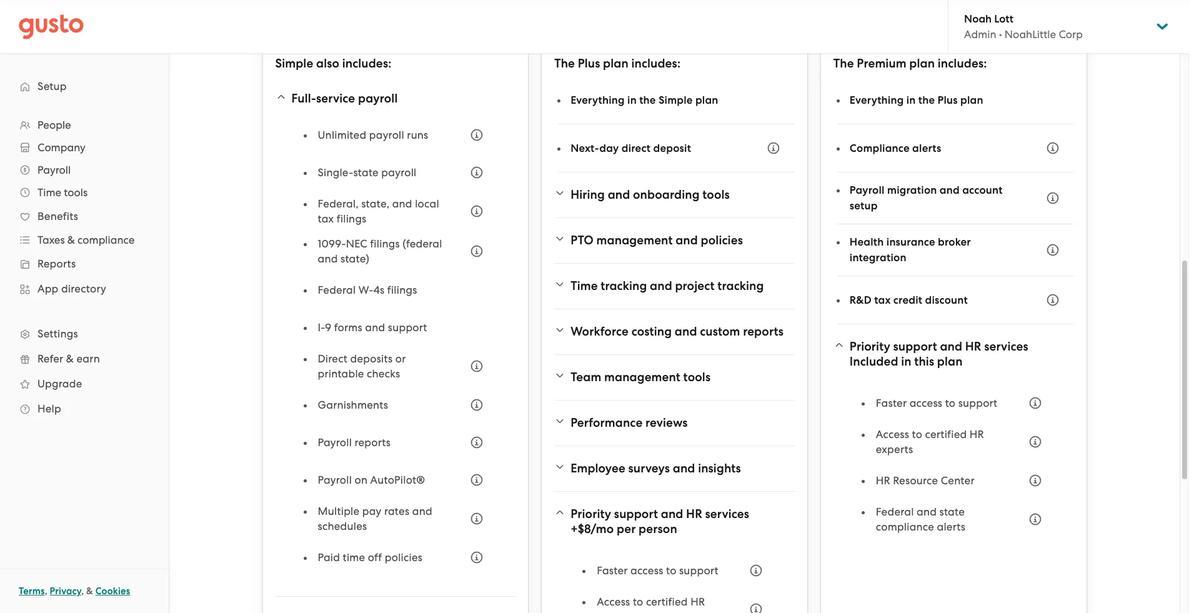 Task type: describe. For each thing, give the bounding box(es) containing it.
and inside multiple pay rates and schedules
[[412, 505, 433, 518]]

hiring and onboarding tools button
[[555, 180, 795, 210]]

simple also includes:
[[275, 56, 392, 71]]

everything in the simple plan
[[571, 93, 719, 107]]

1 vertical spatial simple
[[659, 93, 693, 107]]

hiring and onboarding tools
[[571, 188, 730, 202]]

multiple pay rates and schedules
[[318, 505, 433, 533]]

performance
[[571, 416, 643, 430]]

& for compliance
[[67, 234, 75, 246]]

payroll for payroll migration and account setup
[[850, 184, 885, 197]]

priority for priority support and hr services +$8/mo per person
[[571, 507, 612, 521]]

garnishments
[[318, 399, 388, 411]]

experts for +$8/mo
[[597, 611, 634, 613]]

access for this
[[910, 397, 943, 409]]

checks
[[367, 368, 400, 380]]

terms link
[[19, 586, 45, 597]]

tools inside gusto navigation element
[[64, 186, 88, 199]]

corp
[[1059, 28, 1083, 41]]

help link
[[13, 398, 156, 420]]

also
[[316, 56, 340, 71]]

state)
[[341, 253, 370, 265]]

filings inside federal, state, and local tax filings
[[337, 213, 367, 225]]

employee
[[571, 461, 626, 476]]

support inside priority support and hr services +$8/mo per person
[[614, 507, 658, 521]]

benefits link
[[13, 205, 156, 228]]

help
[[38, 403, 61, 415]]

terms
[[19, 586, 45, 597]]

the for premium
[[919, 93, 935, 107]]

and inside dropdown button
[[676, 233, 698, 248]]

nec
[[346, 238, 367, 250]]

settings link
[[13, 323, 156, 345]]

pto management and policies button
[[555, 226, 795, 256]]

deposit
[[654, 142, 691, 155]]

and right hiring
[[608, 188, 630, 202]]

upgrade link
[[13, 373, 156, 395]]

payroll reports
[[318, 436, 391, 449]]

access to certified hr experts for this
[[876, 428, 984, 456]]

in inside priority support and hr services included in this plan
[[902, 354, 912, 369]]

0 horizontal spatial simple
[[275, 56, 313, 71]]

admin
[[965, 28, 997, 41]]

noah lott admin • noahlittle corp
[[965, 13, 1083, 41]]

full-service payroll button
[[275, 84, 516, 114]]

gusto navigation element
[[0, 54, 169, 441]]

time tools
[[38, 186, 88, 199]]

payroll for payroll reports
[[318, 436, 352, 449]]

time for time tracking and project tracking
[[571, 279, 598, 293]]

direct
[[318, 353, 348, 365]]

service
[[316, 91, 355, 106]]

access for +$8/mo
[[597, 596, 630, 608]]

home image
[[19, 14, 84, 39]]

r&d tax credit discount
[[850, 293, 968, 307]]

taxes & compliance button
[[13, 229, 156, 251]]

paid time off policies
[[318, 551, 423, 564]]

pay
[[362, 505, 382, 518]]

the premium plan includes:
[[834, 56, 987, 71]]

certified for this
[[926, 428, 967, 441]]

directory
[[61, 283, 106, 295]]

pto
[[571, 233, 594, 248]]

next-
[[571, 142, 600, 155]]

access for person
[[631, 564, 664, 577]]

& for earn
[[66, 353, 74, 365]]

onboarding
[[633, 188, 700, 202]]

performance reviews button
[[555, 408, 795, 438]]

direct
[[622, 142, 651, 155]]

autopilot®
[[370, 474, 425, 486]]

federal for federal w-4s filings
[[318, 284, 356, 296]]

company button
[[13, 136, 156, 159]]

time for time tools
[[38, 186, 61, 199]]

terms , privacy , & cookies
[[19, 586, 130, 597]]

1099-
[[318, 238, 346, 250]]

noahlittle
[[1005, 28, 1057, 41]]

team management tools button
[[555, 363, 795, 393]]

workforce costing and custom reports
[[571, 324, 784, 339]]

multiple
[[318, 505, 360, 518]]

support inside priority support and hr services included in this plan
[[894, 339, 938, 354]]

broker
[[938, 236, 971, 249]]

setup
[[850, 199, 878, 213]]

single-
[[318, 166, 353, 179]]

and inside 1099-nec filings (federal and state)
[[318, 253, 338, 265]]

taxes
[[38, 234, 65, 246]]

hr resource center
[[876, 474, 975, 487]]

payroll on autopilot®
[[318, 474, 425, 486]]

resource
[[893, 474, 939, 487]]

list containing unlimited payroll runs
[[304, 121, 491, 581]]

settings
[[38, 328, 78, 340]]

noah
[[965, 13, 992, 26]]

w-
[[359, 284, 374, 296]]

faster access to support for this
[[876, 397, 998, 409]]

per
[[617, 522, 636, 536]]

forms
[[334, 321, 363, 334]]

4s
[[374, 284, 385, 296]]

everything for premium
[[850, 93, 904, 107]]

app directory link
[[13, 278, 156, 300]]

and right the surveys
[[673, 461, 695, 476]]

includes: for the plus plan includes:
[[632, 56, 681, 71]]

experts for included
[[876, 443, 914, 456]]

policies for pto management and policies
[[701, 233, 743, 248]]

hr inside priority support and hr services +$8/mo per person
[[686, 507, 703, 521]]

and left project
[[650, 279, 673, 293]]

off
[[368, 551, 382, 564]]

the for plus
[[640, 93, 656, 107]]

1 includes: from the left
[[342, 56, 392, 71]]

and inside payroll migration and account setup
[[940, 184, 960, 197]]

priority support and hr services included in this plan
[[850, 339, 1029, 369]]

the plus plan includes:
[[555, 56, 681, 71]]

printable
[[318, 368, 364, 380]]

upgrade
[[38, 378, 82, 390]]

employee surveys and insights
[[571, 461, 741, 476]]

1 tracking from the left
[[601, 279, 647, 293]]

2 , from the left
[[81, 586, 84, 597]]

payroll for state
[[382, 166, 417, 179]]

faster access to support for person
[[597, 564, 719, 577]]

premium
[[857, 56, 907, 71]]

the for the premium plan includes:
[[834, 56, 854, 71]]

reports link
[[13, 253, 156, 275]]

account
[[963, 184, 1003, 197]]

everything in the plus plan
[[850, 93, 984, 107]]

services for priority support and hr services included in this plan
[[985, 339, 1029, 354]]

faster for +$8/mo
[[597, 564, 628, 577]]

privacy link
[[50, 586, 81, 597]]

in for premium
[[907, 93, 916, 107]]

federal and state compliance alerts
[[876, 506, 966, 533]]

pto management and policies
[[571, 233, 743, 248]]

and inside federal, state, and local tax filings
[[392, 198, 412, 210]]

costing
[[632, 324, 672, 339]]

reports
[[38, 258, 76, 270]]

list containing people
[[0, 114, 169, 421]]

compliance inside dropdown button
[[78, 234, 135, 246]]



Task type: locate. For each thing, give the bounding box(es) containing it.
compliance
[[850, 142, 910, 155]]

access down this
[[910, 397, 943, 409]]

priority up +$8/mo in the bottom of the page
[[571, 507, 612, 521]]

refer & earn
[[38, 353, 100, 365]]

payroll button
[[13, 159, 156, 181]]

migration
[[888, 184, 937, 197]]

0 horizontal spatial certified
[[646, 596, 688, 608]]

compliance down the benefits link on the left top of the page
[[78, 234, 135, 246]]

payroll inside dropdown button
[[358, 91, 398, 106]]

payroll up setup
[[850, 184, 885, 197]]

, left cookies 'button'
[[81, 586, 84, 597]]

1 everything from the left
[[571, 93, 625, 107]]

insights
[[698, 461, 741, 476]]

taxes & compliance
[[38, 234, 135, 246]]

and left account
[[940, 184, 960, 197]]

certified
[[926, 428, 967, 441], [646, 596, 688, 608]]

3 includes: from the left
[[938, 56, 987, 71]]

policies for paid time off policies
[[385, 551, 423, 564]]

faster for included
[[876, 397, 907, 409]]

management for pto
[[597, 233, 673, 248]]

list
[[0, 114, 169, 421], [304, 121, 491, 581], [863, 389, 1049, 544], [583, 557, 770, 613]]

priority up included
[[850, 339, 891, 354]]

priority inside priority support and hr services +$8/mo per person
[[571, 507, 612, 521]]

payroll for payroll
[[38, 164, 71, 176]]

in
[[628, 93, 637, 107], [907, 93, 916, 107], [902, 354, 912, 369]]

federal inside federal and state compliance alerts
[[876, 506, 914, 518]]

the down the plus plan includes: at the top
[[640, 93, 656, 107]]

0 vertical spatial alerts
[[913, 142, 942, 155]]

0 horizontal spatial the
[[555, 56, 575, 71]]

1 horizontal spatial tax
[[875, 293, 891, 307]]

compliance alerts
[[850, 142, 942, 155]]

1 horizontal spatial reports
[[743, 324, 784, 339]]

1 horizontal spatial includes:
[[632, 56, 681, 71]]

0 vertical spatial experts
[[876, 443, 914, 456]]

management for team
[[605, 370, 681, 384]]

1 horizontal spatial services
[[985, 339, 1029, 354]]

1 horizontal spatial everything
[[850, 93, 904, 107]]

& right taxes
[[67, 234, 75, 246]]

earn
[[77, 353, 100, 365]]

benefits
[[38, 210, 78, 223]]

includes: right also
[[342, 56, 392, 71]]

1 horizontal spatial compliance
[[876, 521, 935, 533]]

payroll left runs
[[369, 129, 404, 141]]

priority inside priority support and hr services included in this plan
[[850, 339, 891, 354]]

1 horizontal spatial federal
[[876, 506, 914, 518]]

tracking up workforce
[[601, 279, 647, 293]]

payroll up unlimited payroll runs
[[358, 91, 398, 106]]

0 horizontal spatial tax
[[318, 213, 334, 225]]

cookies
[[95, 586, 130, 597]]

filings right the nec
[[370, 238, 400, 250]]

1 horizontal spatial the
[[834, 56, 854, 71]]

state up state,
[[353, 166, 379, 179]]

1 vertical spatial access
[[597, 596, 630, 608]]

0 horizontal spatial time
[[38, 186, 61, 199]]

payroll for payroll on autopilot®
[[318, 474, 352, 486]]

reports inside dropdown button
[[743, 324, 784, 339]]

1 , from the left
[[45, 586, 47, 597]]

2 the from the left
[[834, 56, 854, 71]]

0 horizontal spatial access
[[597, 596, 630, 608]]

0 horizontal spatial state
[[353, 166, 379, 179]]

0 vertical spatial simple
[[275, 56, 313, 71]]

1 horizontal spatial tracking
[[718, 279, 764, 293]]

team management tools
[[571, 370, 711, 384]]

management inside dropdown button
[[605, 370, 681, 384]]

reports inside list
[[355, 436, 391, 449]]

1 vertical spatial &
[[66, 353, 74, 365]]

0 vertical spatial access
[[910, 397, 943, 409]]

0 horizontal spatial faster
[[597, 564, 628, 577]]

services for priority support and hr services +$8/mo per person
[[705, 507, 750, 521]]

&
[[67, 234, 75, 246], [66, 353, 74, 365], [86, 586, 93, 597]]

integration
[[850, 251, 907, 264]]

includes: down admin
[[938, 56, 987, 71]]

tools down workforce costing and custom reports
[[684, 370, 711, 384]]

0 vertical spatial access
[[876, 428, 910, 441]]

privacy
[[50, 586, 81, 597]]

plan inside priority support and hr services included in this plan
[[938, 354, 963, 369]]

0 vertical spatial tax
[[318, 213, 334, 225]]

simple up deposit
[[659, 93, 693, 107]]

on
[[355, 474, 368, 486]]

hr inside priority support and hr services included in this plan
[[966, 339, 982, 354]]

single-state payroll
[[318, 166, 417, 179]]

tools down 'payroll' dropdown button
[[64, 186, 88, 199]]

faster access to support
[[876, 397, 998, 409], [597, 564, 719, 577]]

the for the plus plan includes:
[[555, 56, 575, 71]]

2 vertical spatial &
[[86, 586, 93, 597]]

health insurance broker integration
[[850, 236, 971, 264]]

0 vertical spatial &
[[67, 234, 75, 246]]

2 includes: from the left
[[632, 56, 681, 71]]

and down 'hr resource center'
[[917, 506, 937, 518]]

0 vertical spatial faster
[[876, 397, 907, 409]]

to
[[946, 397, 956, 409], [912, 428, 923, 441], [666, 564, 677, 577], [633, 596, 644, 608]]

state,
[[361, 198, 390, 210]]

1 horizontal spatial the
[[919, 93, 935, 107]]

0 vertical spatial plus
[[578, 56, 600, 71]]

1 vertical spatial tax
[[875, 293, 891, 307]]

and inside federal and state compliance alerts
[[917, 506, 937, 518]]

faster
[[876, 397, 907, 409], [597, 564, 628, 577]]

direct deposits or printable checks
[[318, 353, 406, 380]]

1 vertical spatial alerts
[[937, 521, 966, 533]]

payroll up state,
[[382, 166, 417, 179]]

1 vertical spatial priority
[[571, 507, 612, 521]]

alerts inside federal and state compliance alerts
[[937, 521, 966, 533]]

faster down the per
[[597, 564, 628, 577]]

1 vertical spatial compliance
[[876, 521, 935, 533]]

people
[[38, 119, 71, 131]]

payroll for service
[[358, 91, 398, 106]]

1 the from the left
[[640, 93, 656, 107]]

and up project
[[676, 233, 698, 248]]

0 horizontal spatial plus
[[578, 56, 600, 71]]

filings inside 1099-nec filings (federal and state)
[[370, 238, 400, 250]]

2 the from the left
[[919, 93, 935, 107]]

0 horizontal spatial access
[[631, 564, 664, 577]]

0 vertical spatial compliance
[[78, 234, 135, 246]]

in down the plus plan includes: at the top
[[628, 93, 637, 107]]

in for plus
[[628, 93, 637, 107]]

surveys
[[629, 461, 670, 476]]

time down pto
[[571, 279, 598, 293]]

0 horizontal spatial tracking
[[601, 279, 647, 293]]

company
[[38, 141, 85, 154]]

1 horizontal spatial access to certified hr experts
[[876, 428, 984, 456]]

0 horizontal spatial experts
[[597, 611, 634, 613]]

simple left also
[[275, 56, 313, 71]]

and up person on the right of page
[[661, 507, 684, 521]]

tools right onboarding
[[703, 188, 730, 202]]

0 vertical spatial filings
[[337, 213, 367, 225]]

access to certified hr experts for person
[[597, 596, 705, 613]]

and down discount
[[940, 339, 963, 354]]

management
[[597, 233, 673, 248], [605, 370, 681, 384]]

the down the premium plan includes: at right top
[[919, 93, 935, 107]]

1 horizontal spatial state
[[940, 506, 965, 518]]

this
[[915, 354, 935, 369]]

1 vertical spatial plus
[[938, 93, 958, 107]]

1 vertical spatial federal
[[876, 506, 914, 518]]

time inside the "time tracking and project tracking" dropdown button
[[571, 279, 598, 293]]

1 vertical spatial faster access to support
[[597, 564, 719, 577]]

1 vertical spatial filings
[[370, 238, 400, 250]]

payroll down company on the left of page
[[38, 164, 71, 176]]

0 horizontal spatial services
[[705, 507, 750, 521]]

1 horizontal spatial time
[[571, 279, 598, 293]]

time tools button
[[13, 181, 156, 204]]

0 vertical spatial state
[[353, 166, 379, 179]]

1 horizontal spatial certified
[[926, 428, 967, 441]]

access
[[876, 428, 910, 441], [597, 596, 630, 608]]

1 vertical spatial experts
[[597, 611, 634, 613]]

0 vertical spatial certified
[[926, 428, 967, 441]]

0 horizontal spatial includes:
[[342, 56, 392, 71]]

+$8/mo
[[571, 522, 614, 536]]

federal left w-
[[318, 284, 356, 296]]

in left this
[[902, 354, 912, 369]]

1 vertical spatial payroll
[[369, 129, 404, 141]]

includes: for the premium plan includes:
[[938, 56, 987, 71]]

filings right the 4s
[[387, 284, 417, 296]]

1 the from the left
[[555, 56, 575, 71]]

person
[[639, 522, 678, 536]]

payroll down the garnishments on the left of the page
[[318, 436, 352, 449]]

0 vertical spatial access to certified hr experts
[[876, 428, 984, 456]]

or
[[396, 353, 406, 365]]

1 horizontal spatial faster
[[876, 397, 907, 409]]

the
[[555, 56, 575, 71], [834, 56, 854, 71]]

and inside priority support and hr services +$8/mo per person
[[661, 507, 684, 521]]

and inside priority support and hr services included in this plan
[[940, 339, 963, 354]]

1 horizontal spatial plus
[[938, 93, 958, 107]]

services inside priority support and hr services +$8/mo per person
[[705, 507, 750, 521]]

0 horizontal spatial reports
[[355, 436, 391, 449]]

2 tracking from the left
[[718, 279, 764, 293]]

policies up project
[[701, 233, 743, 248]]

management down costing
[[605, 370, 681, 384]]

unlimited
[[318, 129, 367, 141]]

r&d
[[850, 293, 872, 307]]

0 vertical spatial time
[[38, 186, 61, 199]]

state inside federal and state compliance alerts
[[940, 506, 965, 518]]

faster access to support down this
[[876, 397, 998, 409]]

0 horizontal spatial federal
[[318, 284, 356, 296]]

unlimited payroll runs
[[318, 129, 429, 141]]

1099-nec filings (federal and state)
[[318, 238, 442, 265]]

payroll inside dropdown button
[[38, 164, 71, 176]]

1 vertical spatial management
[[605, 370, 681, 384]]

everything down the plus plan includes: at the top
[[571, 93, 625, 107]]

0 horizontal spatial the
[[640, 93, 656, 107]]

faster down included
[[876, 397, 907, 409]]

0 horizontal spatial priority
[[571, 507, 612, 521]]

simple
[[275, 56, 313, 71], [659, 93, 693, 107]]

1 vertical spatial access to certified hr experts
[[597, 596, 705, 613]]

federal, state, and local tax filings
[[318, 198, 439, 225]]

federal down the resource
[[876, 506, 914, 518]]

included
[[850, 354, 899, 369]]

everything for plus
[[571, 93, 625, 107]]

state down center
[[940, 506, 965, 518]]

app
[[38, 283, 58, 295]]

1 horizontal spatial experts
[[876, 443, 914, 456]]

tools
[[64, 186, 88, 199], [703, 188, 730, 202], [684, 370, 711, 384]]

1 vertical spatial policies
[[385, 551, 423, 564]]

1 horizontal spatial priority
[[850, 339, 891, 354]]

0 vertical spatial payroll
[[358, 91, 398, 106]]

alerts down center
[[937, 521, 966, 533]]

time tracking and project tracking
[[571, 279, 764, 293]]

in down the premium plan includes: at right top
[[907, 93, 916, 107]]

1 horizontal spatial access
[[876, 428, 910, 441]]

and down 1099-
[[318, 253, 338, 265]]

project
[[675, 279, 715, 293]]

people button
[[13, 114, 156, 136]]

0 horizontal spatial access to certified hr experts
[[597, 596, 705, 613]]

compliance down the resource
[[876, 521, 935, 533]]

discount
[[925, 293, 968, 307]]

payroll inside payroll migration and account setup
[[850, 184, 885, 197]]

1 horizontal spatial simple
[[659, 93, 693, 107]]

and left local on the left top of page
[[392, 198, 412, 210]]

i-9 forms and support
[[318, 321, 427, 334]]

1 vertical spatial state
[[940, 506, 965, 518]]

filings down federal,
[[337, 213, 367, 225]]

deposits
[[350, 353, 393, 365]]

1 vertical spatial access
[[631, 564, 664, 577]]

0 vertical spatial reports
[[743, 324, 784, 339]]

time up benefits
[[38, 186, 61, 199]]

certified for person
[[646, 596, 688, 608]]

0 vertical spatial policies
[[701, 233, 743, 248]]

hiring
[[571, 188, 605, 202]]

faster access to support down person on the right of page
[[597, 564, 719, 577]]

& left cookies
[[86, 586, 93, 597]]

access down person on the right of page
[[631, 564, 664, 577]]

filings
[[337, 213, 367, 225], [370, 238, 400, 250], [387, 284, 417, 296]]

1 vertical spatial time
[[571, 279, 598, 293]]

services inside priority support and hr services included in this plan
[[985, 339, 1029, 354]]

1 vertical spatial faster
[[597, 564, 628, 577]]

full-
[[292, 91, 316, 106]]

0 horizontal spatial ,
[[45, 586, 47, 597]]

includes: up everything in the simple plan
[[632, 56, 681, 71]]

time inside time tools dropdown button
[[38, 186, 61, 199]]

paid
[[318, 551, 340, 564]]

employee surveys and insights button
[[555, 454, 795, 484]]

0 vertical spatial federal
[[318, 284, 356, 296]]

refer & earn link
[[13, 348, 156, 370]]

federal
[[318, 284, 356, 296], [876, 506, 914, 518]]

and right forms
[[365, 321, 385, 334]]

lott
[[995, 13, 1014, 26]]

tax right "r&d"
[[875, 293, 891, 307]]

payroll migration and account setup
[[850, 184, 1003, 213]]

, left privacy link on the left bottom
[[45, 586, 47, 597]]

payroll
[[38, 164, 71, 176], [850, 184, 885, 197], [318, 436, 352, 449], [318, 474, 352, 486]]

workforce costing and custom reports button
[[555, 317, 795, 347]]

0 vertical spatial management
[[597, 233, 673, 248]]

& inside dropdown button
[[67, 234, 75, 246]]

(federal
[[403, 238, 442, 250]]

setup link
[[13, 75, 156, 98]]

1 horizontal spatial policies
[[701, 233, 743, 248]]

1 horizontal spatial access
[[910, 397, 943, 409]]

2 vertical spatial payroll
[[382, 166, 417, 179]]

federal for federal and state compliance alerts
[[876, 506, 914, 518]]

0 vertical spatial faster access to support
[[876, 397, 998, 409]]

tracking right project
[[718, 279, 764, 293]]

1 vertical spatial services
[[705, 507, 750, 521]]

cookies button
[[95, 584, 130, 599]]

alerts up migration
[[913, 142, 942, 155]]

reports
[[743, 324, 784, 339], [355, 436, 391, 449]]

policies inside dropdown button
[[701, 233, 743, 248]]

reports right "custom"
[[743, 324, 784, 339]]

priority for priority support and hr services included in this plan
[[850, 339, 891, 354]]

compliance inside federal and state compliance alerts
[[876, 521, 935, 533]]

everything down premium
[[850, 93, 904, 107]]

policies right off
[[385, 551, 423, 564]]

schedules
[[318, 520, 367, 533]]

0 vertical spatial priority
[[850, 339, 891, 354]]

1 vertical spatial certified
[[646, 596, 688, 608]]

0 horizontal spatial everything
[[571, 93, 625, 107]]

workforce
[[571, 324, 629, 339]]

& left earn
[[66, 353, 74, 365]]

0 horizontal spatial compliance
[[78, 234, 135, 246]]

0 vertical spatial services
[[985, 339, 1029, 354]]

and right 'rates'
[[412, 505, 433, 518]]

0 horizontal spatial faster access to support
[[597, 564, 719, 577]]

management inside dropdown button
[[597, 233, 673, 248]]

1 horizontal spatial faster access to support
[[876, 397, 998, 409]]

2 vertical spatial filings
[[387, 284, 417, 296]]

access for included
[[876, 428, 910, 441]]

reviews
[[646, 416, 688, 430]]

everything
[[571, 93, 625, 107], [850, 93, 904, 107]]

payroll left on
[[318, 474, 352, 486]]

0 horizontal spatial policies
[[385, 551, 423, 564]]

2 everything from the left
[[850, 93, 904, 107]]

1 vertical spatial reports
[[355, 436, 391, 449]]

tax inside federal, state, and local tax filings
[[318, 213, 334, 225]]

reports up payroll on autopilot®
[[355, 436, 391, 449]]

full-service payroll
[[292, 91, 398, 106]]

2 horizontal spatial includes:
[[938, 56, 987, 71]]

and left "custom"
[[675, 324, 697, 339]]

management down the hiring and onboarding tools
[[597, 233, 673, 248]]

time tracking and project tracking button
[[555, 271, 795, 301]]

tax down federal,
[[318, 213, 334, 225]]

1 horizontal spatial ,
[[81, 586, 84, 597]]



Task type: vqa. For each thing, say whether or not it's contained in the screenshot.
Max Balance's Max
no



